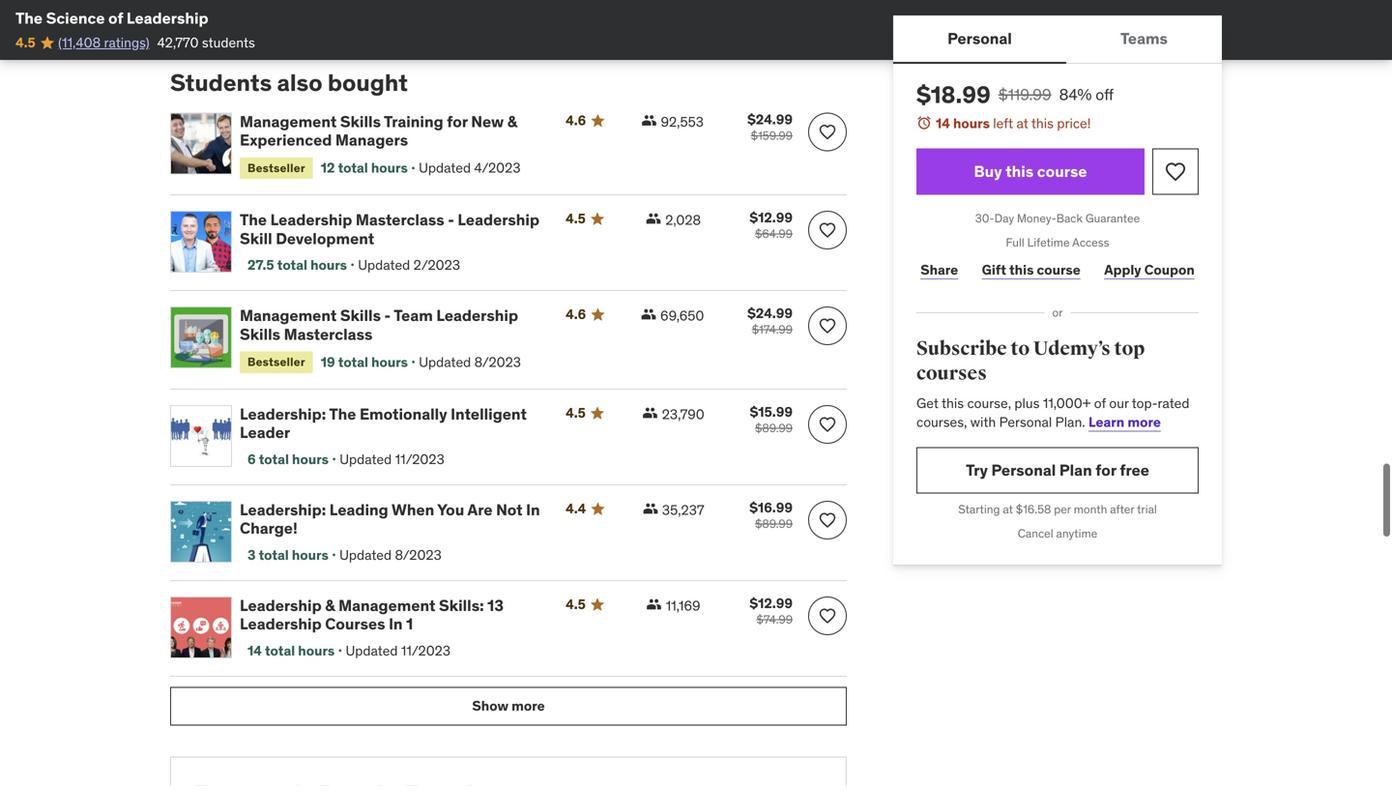 Task type: vqa. For each thing, say whether or not it's contained in the screenshot.


Task type: describe. For each thing, give the bounding box(es) containing it.
the for the leadership masterclass - leadership skill development
[[240, 210, 267, 230]]

students also bought
[[170, 68, 408, 97]]

rated
[[1158, 394, 1190, 412]]

personal inside try personal plan for free link
[[991, 460, 1056, 480]]

updated 11/2023 for emotionally
[[340, 450, 445, 468]]

masterclass inside the leadership masterclass - leadership skill development
[[356, 210, 444, 230]]

12
[[321, 159, 335, 177]]

4.6 for management skills - team leadership skills masterclass
[[566, 306, 586, 323]]

hours for 3 total hours
[[292, 546, 329, 563]]

full
[[1006, 235, 1025, 250]]

2,028
[[665, 211, 701, 229]]

wishlist image for management skills - team leadership skills masterclass
[[818, 316, 837, 336]]

more for learn more
[[1128, 413, 1161, 431]]

11,000+
[[1043, 394, 1091, 412]]

more for show more
[[512, 697, 545, 714]]

leadership & management skills: 13 leadership courses in 1 link
[[240, 595, 543, 634]]

updated 2/2023
[[358, 256, 460, 274]]

buy this course
[[974, 161, 1087, 181]]

hours for 27.5 total hours
[[310, 256, 347, 274]]

show
[[472, 697, 509, 714]]

$174.99
[[752, 322, 793, 337]]

4.5 for leadership: the emotionally intelligent leader
[[566, 404, 586, 421]]

total for leadership
[[277, 256, 307, 274]]

$18.99 $119.99 84% off
[[917, 80, 1114, 109]]

leadership: leading when you are not in charge!
[[240, 500, 540, 538]]

wishlist image for the leadership masterclass - leadership skill development
[[818, 221, 837, 240]]

starting at $16.58 per month after trial cancel anytime
[[958, 502, 1157, 541]]

leading
[[329, 500, 388, 520]]

team
[[394, 306, 433, 325]]

total for &
[[265, 642, 295, 659]]

27.5 total hours
[[248, 256, 347, 274]]

access
[[1072, 235, 1109, 250]]

30-
[[975, 211, 994, 226]]

this left price!
[[1031, 115, 1054, 132]]

courses
[[917, 362, 987, 385]]

this for buy
[[1006, 161, 1034, 181]]

total right 12
[[338, 159, 368, 177]]

our
[[1109, 394, 1129, 412]]

3
[[248, 546, 256, 563]]

for for new
[[447, 112, 468, 131]]

19
[[321, 353, 335, 371]]

hours for 12 total hours
[[371, 159, 408, 177]]

alarm image
[[917, 115, 932, 131]]

- inside management skills - team leadership skills masterclass
[[384, 306, 391, 325]]

total for the
[[259, 450, 289, 468]]

total for leading
[[259, 546, 289, 563]]

management skills - team leadership skills masterclass link
[[240, 306, 543, 344]]

updated 4/2023
[[419, 159, 521, 177]]

$159.99
[[751, 128, 793, 143]]

get
[[917, 394, 939, 412]]

show more
[[472, 697, 545, 714]]

$15.99 $89.99
[[750, 403, 793, 435]]

price!
[[1057, 115, 1091, 132]]

$74.99
[[756, 612, 793, 627]]

the inside leadership: the emotionally intelligent leader
[[329, 404, 356, 424]]

teams button
[[1066, 15, 1222, 62]]

leadership: the emotionally intelligent leader link
[[240, 404, 543, 442]]

$24.99 for management skills training for new & experienced managers
[[747, 111, 793, 128]]

wishlist image
[[818, 122, 837, 141]]

30-day money-back guarantee full lifetime access
[[975, 211, 1140, 250]]

wishlist image for leadership: leading when you are not in charge!
[[818, 510, 837, 530]]

$16.99
[[749, 499, 793, 516]]

subscribe to udemy's top courses
[[917, 337, 1145, 385]]

& inside "management skills training for new & experienced managers"
[[507, 112, 517, 131]]

updated 11/2023 for management
[[346, 642, 451, 659]]

course,
[[967, 394, 1011, 412]]

leadership: leading when you are not in charge! link
[[240, 500, 543, 538]]

try
[[966, 460, 988, 480]]

get this course, plus 11,000+ of our top-rated courses, with personal plan.
[[917, 394, 1190, 431]]

leader
[[240, 423, 290, 442]]

this for get
[[942, 394, 964, 412]]

$64.99
[[755, 226, 793, 241]]

when
[[392, 500, 434, 520]]

xsmall image for leadership: the emotionally intelligent leader
[[643, 405, 658, 420]]

$89.99 for leadership: leading when you are not in charge!
[[755, 516, 793, 531]]

42,770 students
[[157, 34, 255, 51]]

1
[[406, 614, 413, 634]]

courses
[[325, 614, 385, 634]]

8/2023 for 19 total hours
[[474, 353, 521, 371]]

masterclass inside management skills - team leadership skills masterclass
[[284, 324, 373, 344]]

3 total hours
[[248, 546, 329, 563]]

14 total hours
[[248, 642, 335, 659]]

buy
[[974, 161, 1002, 181]]

to
[[1011, 337, 1030, 361]]

skills down the 27.5
[[240, 324, 280, 344]]

experienced
[[240, 130, 332, 150]]

updated for emotionally
[[340, 450, 392, 468]]

skills:
[[439, 595, 484, 615]]

plus
[[1015, 394, 1040, 412]]

$18.99
[[917, 80, 991, 109]]

apply
[[1104, 261, 1141, 278]]

plan.
[[1055, 413, 1085, 431]]

day
[[994, 211, 1014, 226]]

updated for masterclass
[[358, 256, 410, 274]]

$119.99
[[999, 85, 1051, 104]]

teams
[[1121, 28, 1168, 48]]

management skills training for new & experienced managers link
[[240, 112, 543, 150]]

management for masterclass
[[240, 306, 337, 325]]

6
[[248, 450, 256, 468]]

bestseller for masterclass
[[248, 354, 305, 369]]

14 for 14 total hours
[[248, 642, 262, 659]]

anytime
[[1056, 526, 1098, 541]]

$24.99 for management skills - team leadership skills masterclass
[[747, 305, 793, 322]]

charge!
[[240, 518, 298, 538]]

11,169
[[666, 597, 701, 614]]

xsmall image for management skills - team leadership skills masterclass
[[641, 307, 657, 322]]

4.4
[[566, 500, 586, 517]]

development
[[276, 228, 374, 248]]

6 total hours
[[248, 450, 329, 468]]

hours for 19 total hours
[[371, 353, 408, 371]]

try personal plan for free link
[[917, 447, 1199, 494]]

updated down team
[[419, 353, 471, 371]]

- inside the leadership masterclass - leadership skill development
[[448, 210, 454, 230]]

xsmall image for leadership & management skills: 13 leadership courses in 1
[[647, 596, 662, 612]]

19 total hours
[[321, 353, 408, 371]]



Task type: locate. For each thing, give the bounding box(es) containing it.
92,553
[[661, 113, 704, 130]]

gift this course
[[982, 261, 1081, 278]]

apply coupon
[[1104, 261, 1195, 278]]

0 horizontal spatial &
[[325, 595, 335, 615]]

xsmall image
[[641, 112, 657, 128], [641, 307, 657, 322], [643, 405, 658, 420]]

hours down development
[[310, 256, 347, 274]]

more inside button
[[512, 697, 545, 714]]

bought
[[328, 68, 408, 97]]

ratings)
[[104, 34, 149, 51]]

in inside leadership & management skills: 13 leadership courses in 1
[[389, 614, 403, 634]]

& inside leadership & management skills: 13 leadership courses in 1
[[325, 595, 335, 615]]

1 horizontal spatial for
[[1096, 460, 1116, 480]]

69,650
[[660, 307, 704, 324]]

$89.99 inside $16.99 $89.99
[[755, 516, 793, 531]]

2 $24.99 from the top
[[747, 305, 793, 322]]

training
[[384, 112, 443, 131]]

the inside the leadership masterclass - leadership skill development
[[240, 210, 267, 230]]

lifetime
[[1027, 235, 1070, 250]]

this up courses,
[[942, 394, 964, 412]]

xsmall image left 2,028
[[646, 211, 662, 226]]

top-
[[1132, 394, 1158, 412]]

- left team
[[384, 306, 391, 325]]

this right buy
[[1006, 161, 1034, 181]]

money-
[[1017, 211, 1056, 226]]

total right 3
[[259, 546, 289, 563]]

0 vertical spatial updated 8/2023
[[419, 353, 521, 371]]

trial
[[1137, 502, 1157, 517]]

hours down managers
[[371, 159, 408, 177]]

this inside button
[[1006, 161, 1034, 181]]

1 horizontal spatial in
[[526, 500, 540, 520]]

leadership: inside leadership: leading when you are not in charge!
[[240, 500, 326, 520]]

84%
[[1059, 85, 1092, 104]]

11/2023
[[395, 450, 445, 468], [401, 642, 451, 659]]

$24.99 left wishlist image
[[747, 111, 793, 128]]

learn
[[1089, 413, 1125, 431]]

tab list
[[893, 15, 1222, 64]]

2 bestseller from the top
[[248, 354, 305, 369]]

coupon
[[1144, 261, 1195, 278]]

in inside leadership: leading when you are not in charge!
[[526, 500, 540, 520]]

skills up 19 total hours
[[340, 306, 381, 325]]

$12.99
[[750, 209, 793, 226], [750, 594, 793, 612]]

more
[[1128, 413, 1161, 431], [512, 697, 545, 714]]

updated 8/2023 for 19 total hours
[[419, 353, 521, 371]]

1 horizontal spatial &
[[507, 112, 517, 131]]

course for buy this course
[[1037, 161, 1087, 181]]

also
[[277, 68, 322, 97]]

14 right alarm icon
[[936, 115, 950, 132]]

& right new
[[507, 112, 517, 131]]

0 horizontal spatial in
[[389, 614, 403, 634]]

$89.99 up the $12.99 $74.99
[[755, 516, 793, 531]]

0 vertical spatial of
[[108, 8, 123, 28]]

of up ratings) on the left
[[108, 8, 123, 28]]

course down lifetime
[[1037, 261, 1081, 278]]

0 vertical spatial leadership:
[[240, 404, 326, 424]]

- up 2/2023
[[448, 210, 454, 230]]

13
[[487, 595, 504, 615]]

updated down leadership: leading when you are not in charge!
[[339, 546, 392, 563]]

try personal plan for free
[[966, 460, 1149, 480]]

2 vertical spatial management
[[339, 595, 436, 615]]

apply coupon button
[[1100, 251, 1199, 289]]

$89.99 for leadership: the emotionally intelligent leader
[[755, 420, 793, 435]]

personal
[[948, 28, 1012, 48], [999, 413, 1052, 431], [991, 460, 1056, 480]]

tab list containing personal
[[893, 15, 1222, 64]]

$89.99 up $16.99
[[755, 420, 793, 435]]

hours down charge!
[[292, 546, 329, 563]]

0 horizontal spatial at
[[1003, 502, 1013, 517]]

1 $24.99 from the top
[[747, 111, 793, 128]]

for
[[447, 112, 468, 131], [1096, 460, 1116, 480]]

2 $89.99 from the top
[[755, 516, 793, 531]]

11/2023 down leadership: the emotionally intelligent leader 'link'
[[395, 450, 445, 468]]

1 vertical spatial xsmall image
[[643, 501, 658, 516]]

0 vertical spatial updated 11/2023
[[340, 450, 445, 468]]

hours for 6 total hours
[[292, 450, 329, 468]]

0 horizontal spatial 14
[[248, 642, 262, 659]]

1 vertical spatial leadership:
[[240, 500, 326, 520]]

$24.99
[[747, 111, 793, 128], [747, 305, 793, 322]]

14 for 14 hours left at this price!
[[936, 115, 950, 132]]

personal up $18.99
[[948, 28, 1012, 48]]

xsmall image left 11,169
[[647, 596, 662, 612]]

in left the "1"
[[389, 614, 403, 634]]

1 vertical spatial 8/2023
[[395, 546, 442, 563]]

1 vertical spatial updated 11/2023
[[346, 642, 451, 659]]

are
[[467, 500, 493, 520]]

hours down the management skills - team leadership skills masterclass link
[[371, 353, 408, 371]]

total down 3 total hours
[[265, 642, 295, 659]]

skills inside "management skills training for new & experienced managers"
[[340, 112, 381, 131]]

1 vertical spatial 4.6
[[566, 306, 586, 323]]

this for gift
[[1009, 261, 1034, 278]]

leadership: up 6 total hours
[[240, 404, 326, 424]]

4.5
[[15, 34, 36, 51], [566, 210, 586, 227], [566, 404, 586, 421], [566, 595, 586, 613]]

1 vertical spatial $24.99
[[747, 305, 793, 322]]

2 vertical spatial personal
[[991, 460, 1056, 480]]

0 horizontal spatial the
[[15, 8, 43, 28]]

share
[[921, 261, 958, 278]]

0 vertical spatial bestseller
[[248, 160, 305, 175]]

1 vertical spatial bestseller
[[248, 354, 305, 369]]

updated for when
[[339, 546, 392, 563]]

1 vertical spatial the
[[240, 210, 267, 230]]

hours right 6
[[292, 450, 329, 468]]

bestseller for experienced
[[248, 160, 305, 175]]

updated for management
[[346, 642, 398, 659]]

$12.99 right 11,169
[[750, 594, 793, 612]]

the for the science of leadership
[[15, 8, 43, 28]]

course
[[1037, 161, 1087, 181], [1037, 261, 1081, 278]]

2 vertical spatial xsmall image
[[643, 405, 658, 420]]

of left "our"
[[1094, 394, 1106, 412]]

1 vertical spatial 14
[[248, 642, 262, 659]]

0 vertical spatial $24.99
[[747, 111, 793, 128]]

0 vertical spatial personal
[[948, 28, 1012, 48]]

or
[[1052, 305, 1063, 320]]

xsmall image
[[646, 211, 662, 226], [643, 501, 658, 516], [647, 596, 662, 612]]

0 horizontal spatial for
[[447, 112, 468, 131]]

1 horizontal spatial at
[[1017, 115, 1028, 132]]

hours
[[953, 115, 990, 132], [371, 159, 408, 177], [310, 256, 347, 274], [371, 353, 408, 371], [292, 450, 329, 468], [292, 546, 329, 563], [298, 642, 335, 659]]

top
[[1114, 337, 1145, 361]]

management skills - team leadership skills masterclass
[[240, 306, 518, 344]]

management inside management skills - team leadership skills masterclass
[[240, 306, 337, 325]]

1 vertical spatial of
[[1094, 394, 1106, 412]]

1 vertical spatial at
[[1003, 502, 1013, 517]]

skills for masterclass
[[340, 306, 381, 325]]

1 vertical spatial management
[[240, 306, 337, 325]]

1 vertical spatial masterclass
[[284, 324, 373, 344]]

leadership & management skills: 13 leadership courses in 1
[[240, 595, 504, 634]]

8/2023 up intelligent
[[474, 353, 521, 371]]

skills for experienced
[[340, 112, 381, 131]]

2 leadership: from the top
[[240, 500, 326, 520]]

for inside "management skills training for new & experienced managers"
[[447, 112, 468, 131]]

masterclass up 'updated 2/2023'
[[356, 210, 444, 230]]

0 horizontal spatial 8/2023
[[395, 546, 442, 563]]

total right the 27.5
[[277, 256, 307, 274]]

hours left left
[[953, 115, 990, 132]]

updated down leadership: the emotionally intelligent leader
[[340, 450, 392, 468]]

$12.99 for the leadership masterclass - leadership skill development
[[750, 209, 793, 226]]

0 vertical spatial 8/2023
[[474, 353, 521, 371]]

0 vertical spatial $12.99
[[750, 209, 793, 226]]

at inside "starting at $16.58 per month after trial cancel anytime"
[[1003, 502, 1013, 517]]

$12.99 down $159.99
[[750, 209, 793, 226]]

35,237
[[662, 501, 704, 519]]

wishlist image for leadership: the emotionally intelligent leader
[[818, 415, 837, 434]]

& up 14 total hours
[[325, 595, 335, 615]]

the up the 27.5
[[240, 210, 267, 230]]

management inside "management skills training for new & experienced managers"
[[240, 112, 337, 131]]

total
[[338, 159, 368, 177], [277, 256, 307, 274], [338, 353, 368, 371], [259, 450, 289, 468], [259, 546, 289, 563], [265, 642, 295, 659]]

1 vertical spatial course
[[1037, 261, 1081, 278]]

wishlist image
[[1164, 160, 1187, 183], [818, 221, 837, 240], [818, 316, 837, 336], [818, 415, 837, 434], [818, 510, 837, 530], [818, 606, 837, 625]]

cancel
[[1018, 526, 1053, 541]]

leadership: the emotionally intelligent leader
[[240, 404, 527, 442]]

0 vertical spatial 11/2023
[[395, 450, 445, 468]]

updated 8/2023 down leadership: leading when you are not in charge!
[[339, 546, 442, 563]]

1 vertical spatial personal
[[999, 413, 1052, 431]]

14 hours left at this price!
[[936, 115, 1091, 132]]

1 vertical spatial in
[[389, 614, 403, 634]]

management down 27.5 total hours
[[240, 306, 337, 325]]

personal up $16.58
[[991, 460, 1056, 480]]

0 vertical spatial management
[[240, 112, 337, 131]]

leadership: for leadership: leading when you are not in charge!
[[240, 500, 326, 520]]

1 horizontal spatial more
[[1128, 413, 1161, 431]]

students
[[170, 68, 272, 97]]

personal button
[[893, 15, 1066, 62]]

bestseller down experienced
[[248, 160, 305, 175]]

1 vertical spatial more
[[512, 697, 545, 714]]

you
[[437, 500, 464, 520]]

2 $12.99 from the top
[[750, 594, 793, 612]]

0 vertical spatial xsmall image
[[646, 211, 662, 226]]

0 vertical spatial masterclass
[[356, 210, 444, 230]]

0 horizontal spatial more
[[512, 697, 545, 714]]

for for free
[[1096, 460, 1116, 480]]

updated down the leadership masterclass - leadership skill development
[[358, 256, 410, 274]]

1 horizontal spatial 8/2023
[[474, 353, 521, 371]]

management inside leadership & management skills: 13 leadership courses in 1
[[339, 595, 436, 615]]

udemy's
[[1033, 337, 1111, 361]]

off
[[1096, 85, 1114, 104]]

total right 19
[[338, 353, 368, 371]]

per
[[1054, 502, 1071, 517]]

0 vertical spatial 14
[[936, 115, 950, 132]]

2 vertical spatial xsmall image
[[647, 596, 662, 612]]

buy this course button
[[917, 148, 1145, 195]]

new
[[471, 112, 504, 131]]

11/2023 for emotionally
[[395, 450, 445, 468]]

$24.99 $174.99
[[747, 305, 793, 337]]

leadership inside management skills - team leadership skills masterclass
[[436, 306, 518, 325]]

0 vertical spatial more
[[1128, 413, 1161, 431]]

updated left 4/2023
[[419, 159, 471, 177]]

1 vertical spatial 11/2023
[[401, 642, 451, 659]]

the leadership masterclass - leadership skill development
[[240, 210, 540, 248]]

for left new
[[447, 112, 468, 131]]

8/2023
[[474, 353, 521, 371], [395, 546, 442, 563]]

0 vertical spatial &
[[507, 112, 517, 131]]

0 vertical spatial for
[[447, 112, 468, 131]]

0 vertical spatial course
[[1037, 161, 1087, 181]]

courses,
[[917, 413, 967, 431]]

1 horizontal spatial the
[[240, 210, 267, 230]]

wishlist image for leadership & management skills: 13 leadership courses in 1
[[818, 606, 837, 625]]

4.5 for leadership & management skills: 13 leadership courses in 1
[[566, 595, 586, 613]]

course inside button
[[1037, 161, 1087, 181]]

updated 8/2023 for 3 total hours
[[339, 546, 442, 563]]

the left science
[[15, 8, 43, 28]]

of inside get this course, plus 11,000+ of our top-rated courses, with personal plan.
[[1094, 394, 1106, 412]]

11/2023 down the "1"
[[401, 642, 451, 659]]

masterclass up 19
[[284, 324, 373, 344]]

0 vertical spatial in
[[526, 500, 540, 520]]

management down students also bought
[[240, 112, 337, 131]]

11/2023 for management
[[401, 642, 451, 659]]

skills down bought
[[340, 112, 381, 131]]

0 vertical spatial 4.6
[[566, 112, 586, 129]]

27.5
[[248, 256, 274, 274]]

in right not
[[526, 500, 540, 520]]

updated down courses
[[346, 642, 398, 659]]

more down top-
[[1128, 413, 1161, 431]]

the leadership masterclass - leadership skill development link
[[240, 210, 543, 248]]

4.6 for management skills training for new & experienced managers
[[566, 112, 586, 129]]

0 horizontal spatial of
[[108, 8, 123, 28]]

2 course from the top
[[1037, 261, 1081, 278]]

1 vertical spatial -
[[384, 306, 391, 325]]

masterclass
[[356, 210, 444, 230], [284, 324, 373, 344]]

1 $12.99 from the top
[[750, 209, 793, 226]]

xsmall image for management skills training for new & experienced managers
[[641, 112, 657, 128]]

1 bestseller from the top
[[248, 160, 305, 175]]

personal down "plus"
[[999, 413, 1052, 431]]

personal inside personal button
[[948, 28, 1012, 48]]

xsmall image left 92,553
[[641, 112, 657, 128]]

share button
[[917, 251, 962, 289]]

not
[[496, 500, 523, 520]]

$15.99
[[750, 403, 793, 420]]

1 $89.99 from the top
[[755, 420, 793, 435]]

bestseller left 19
[[248, 354, 305, 369]]

1 horizontal spatial 14
[[936, 115, 950, 132]]

14 down 3
[[248, 642, 262, 659]]

12 total hours
[[321, 159, 408, 177]]

0 vertical spatial -
[[448, 210, 454, 230]]

4.5 for the leadership masterclass - leadership skill development
[[566, 210, 586, 227]]

4.6
[[566, 112, 586, 129], [566, 306, 586, 323]]

course for gift this course
[[1037, 261, 1081, 278]]

1 vertical spatial $12.99
[[750, 594, 793, 612]]

$24.99 down the '$64.99'
[[747, 305, 793, 322]]

learn more
[[1089, 413, 1161, 431]]

the down 19
[[329, 404, 356, 424]]

23,790
[[662, 405, 705, 423]]

gift
[[982, 261, 1006, 278]]

2 4.6 from the top
[[566, 306, 586, 323]]

$16.58
[[1016, 502, 1051, 517]]

2 vertical spatial the
[[329, 404, 356, 424]]

show more button
[[170, 687, 847, 725]]

xsmall image for the leadership masterclass - leadership skill development
[[646, 211, 662, 226]]

management for experienced
[[240, 112, 337, 131]]

at right left
[[1017, 115, 1028, 132]]

1 leadership: from the top
[[240, 404, 326, 424]]

gift this course link
[[978, 251, 1085, 289]]

leadership: up 3 total hours
[[240, 500, 326, 520]]

(11,408
[[58, 34, 101, 51]]

0 vertical spatial $89.99
[[755, 420, 793, 435]]

0 vertical spatial at
[[1017, 115, 1028, 132]]

1 horizontal spatial -
[[448, 210, 454, 230]]

xsmall image left 69,650
[[641, 307, 657, 322]]

1 vertical spatial updated 8/2023
[[339, 546, 442, 563]]

$89.99 inside '$15.99 $89.99'
[[755, 420, 793, 435]]

hours down courses
[[298, 642, 335, 659]]

0 vertical spatial xsmall image
[[641, 112, 657, 128]]

2/2023
[[413, 256, 460, 274]]

8/2023 down leadership: leading when you are not in charge! link on the bottom of the page
[[395, 546, 442, 563]]

updated 11/2023 down leadership: the emotionally intelligent leader 'link'
[[340, 450, 445, 468]]

at left $16.58
[[1003, 502, 1013, 517]]

1 vertical spatial xsmall image
[[641, 307, 657, 322]]

leadership: for leadership: the emotionally intelligent leader
[[240, 404, 326, 424]]

1 course from the top
[[1037, 161, 1087, 181]]

hours for 14 total hours
[[298, 642, 335, 659]]

this right gift
[[1009, 261, 1034, 278]]

this inside get this course, plus 11,000+ of our top-rated courses, with personal plan.
[[942, 394, 964, 412]]

0 horizontal spatial -
[[384, 306, 391, 325]]

total right 6
[[259, 450, 289, 468]]

learn more link
[[1089, 413, 1161, 431]]

0 vertical spatial the
[[15, 8, 43, 28]]

2 horizontal spatial the
[[329, 404, 356, 424]]

$12.99 for leadership & management skills: 13 leadership courses in 1
[[750, 594, 793, 612]]

leadership: inside leadership: the emotionally intelligent leader
[[240, 404, 326, 424]]

1 vertical spatial for
[[1096, 460, 1116, 480]]

more right show
[[512, 697, 545, 714]]

$24.99 $159.99
[[747, 111, 793, 143]]

management left skills:
[[339, 595, 436, 615]]

updated 11/2023 down the "1"
[[346, 642, 451, 659]]

personal inside get this course, plus 11,000+ of our top-rated courses, with personal plan.
[[999, 413, 1052, 431]]

1 4.6 from the top
[[566, 112, 586, 129]]

8/2023 for 3 total hours
[[395, 546, 442, 563]]

1 vertical spatial $89.99
[[755, 516, 793, 531]]

for left free
[[1096, 460, 1116, 480]]

xsmall image left 35,237
[[643, 501, 658, 516]]

xsmall image for leadership: leading when you are not in charge!
[[643, 501, 658, 516]]

science
[[46, 8, 105, 28]]

1 horizontal spatial of
[[1094, 394, 1106, 412]]

the science of leadership
[[15, 8, 208, 28]]

updated 8/2023 up intelligent
[[419, 353, 521, 371]]

course up "back" on the right top of the page
[[1037, 161, 1087, 181]]

management skills training for new & experienced managers
[[240, 112, 517, 150]]

1 vertical spatial &
[[325, 595, 335, 615]]

xsmall image left 23,790
[[643, 405, 658, 420]]



